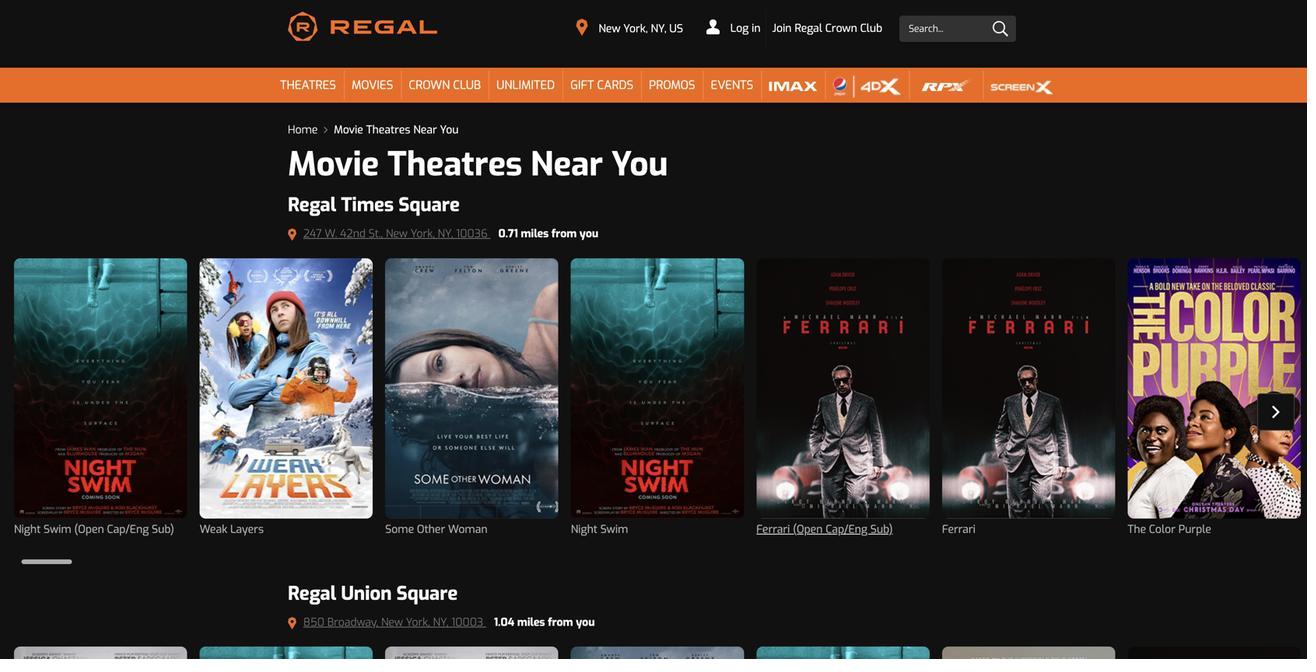 Task type: vqa. For each thing, say whether or not it's contained in the screenshot.
search... Text Box
yes



Task type: locate. For each thing, give the bounding box(es) containing it.
1 vertical spatial regal
[[288, 193, 336, 218]]

promos link
[[642, 68, 703, 103]]

1 vertical spatial movie theatres near you
[[288, 143, 668, 186]]

from right 0.71
[[552, 227, 577, 241]]

cap/eng
[[107, 522, 149, 537], [826, 522, 868, 537]]

night swim (open cap/eng sub) link
[[14, 258, 187, 545]]

crown
[[826, 21, 858, 35], [409, 78, 450, 93]]

square for regal union square
[[397, 581, 458, 606]]

woman
[[448, 522, 488, 537]]

miles right 1.04 at left
[[518, 615, 545, 630]]

near
[[414, 123, 437, 137], [531, 143, 603, 186]]

swim
[[44, 522, 71, 537], [601, 522, 629, 537]]

regal up 247
[[288, 193, 336, 218]]

0.71
[[499, 227, 518, 241]]

1 night from the left
[[14, 522, 41, 537]]

theatres link
[[272, 68, 344, 103]]

theatres down the movies
[[366, 123, 411, 137]]

square up 850 broadway, new york, ny, 10003 1.04 miles from you
[[397, 581, 458, 606]]

1 vertical spatial square
[[397, 581, 458, 606]]

2 cap/eng from the left
[[826, 522, 868, 537]]

join
[[773, 21, 792, 35]]

theatres up home
[[280, 78, 336, 93]]

weak
[[200, 522, 227, 537]]

850 broadway, new york, ny, 10003 1.04 miles from you
[[303, 615, 595, 630]]

from
[[552, 227, 577, 241], [548, 615, 573, 630]]

Search... text field
[[900, 16, 1017, 42]]

sub)
[[152, 522, 174, 537], [871, 522, 893, 537]]

movie
[[334, 123, 363, 137], [288, 143, 379, 186]]

night
[[14, 522, 41, 537], [571, 522, 598, 537]]

map marker icon image up gift on the left top of page
[[577, 19, 588, 36]]

0 horizontal spatial cap/eng
[[107, 522, 149, 537]]

crown club
[[409, 78, 481, 93]]

unlimited
[[497, 78, 555, 93]]

1 horizontal spatial sub)
[[871, 522, 893, 537]]

movie down home
[[288, 143, 379, 186]]

some
[[385, 522, 414, 537]]

1 vertical spatial movie
[[288, 143, 379, 186]]

0 vertical spatial near
[[414, 123, 437, 137]]

movie theatres near you down the movies
[[334, 123, 459, 137]]

swim for night swim
[[601, 522, 629, 537]]

layers
[[230, 522, 264, 537]]

ferrari
[[757, 522, 790, 537], [943, 522, 976, 537]]

some other woman link
[[385, 258, 559, 545]]

ny, inside "link"
[[651, 21, 667, 36]]

regal union square link
[[288, 581, 458, 606]]

0 horizontal spatial you
[[440, 123, 459, 137]]

1 ferrari from the left
[[757, 522, 790, 537]]

new up cards
[[599, 21, 621, 36]]

st.,
[[369, 227, 383, 241]]

york, right st.,
[[411, 227, 435, 241]]

0 vertical spatial ny,
[[651, 21, 667, 36]]

swim inside "night swim (open cap/eng sub)" link
[[44, 522, 71, 537]]

ferrari link
[[943, 258, 1116, 545]]

new down regal union square "link"
[[381, 615, 403, 630]]

(open
[[74, 522, 104, 537], [793, 522, 823, 537]]

1 vertical spatial you
[[612, 143, 668, 186]]

new
[[599, 21, 621, 36], [386, 227, 408, 241], [381, 615, 403, 630]]

1 vertical spatial club
[[453, 78, 481, 93]]

1 vertical spatial map marker icon image
[[288, 229, 296, 241]]

1 horizontal spatial swim
[[601, 522, 629, 537]]

york, left us
[[624, 21, 648, 36]]

york,
[[624, 21, 648, 36], [411, 227, 435, 241], [406, 615, 430, 630]]

1 horizontal spatial cap/eng
[[826, 522, 868, 537]]

regal times square
[[288, 193, 460, 218]]

you
[[580, 227, 599, 241], [576, 615, 595, 630]]

club left "unlimited"
[[453, 78, 481, 93]]

unlimited link
[[489, 68, 563, 103]]

in
[[752, 21, 761, 35]]

2 night from the left
[[571, 522, 598, 537]]

1 horizontal spatial crown
[[826, 21, 858, 35]]

1 horizontal spatial near
[[531, 143, 603, 186]]

1 vertical spatial crown
[[409, 78, 450, 93]]

1 horizontal spatial club
[[861, 21, 883, 35]]

ferrari inside ferrari (open cap/eng sub) link
[[757, 522, 790, 537]]

42nd
[[340, 227, 366, 241]]

screenx image
[[992, 75, 1054, 98]]

0 vertical spatial square
[[399, 193, 460, 218]]

click here to visit weak layers movie page image
[[200, 258, 373, 519]]

map marker icon image
[[577, 19, 588, 36], [288, 229, 296, 241], [288, 617, 296, 630]]

0 vertical spatial york,
[[624, 21, 648, 36]]

0 vertical spatial map marker icon image
[[577, 19, 588, 36]]

0 horizontal spatial club
[[453, 78, 481, 93]]

color
[[1150, 522, 1176, 537]]

movie theatres near you up '10036'
[[288, 143, 668, 186]]

join regal crown club link
[[767, 9, 888, 47]]

0 vertical spatial movie
[[334, 123, 363, 137]]

10036
[[456, 227, 488, 241]]

1 vertical spatial near
[[531, 143, 603, 186]]

regal right join
[[795, 21, 823, 35]]

crown right the movies
[[409, 78, 450, 93]]

miles
[[521, 227, 549, 241], [518, 615, 545, 630]]

0 horizontal spatial (open
[[74, 522, 104, 537]]

square
[[399, 193, 460, 218], [397, 581, 458, 606]]

the
[[1128, 522, 1147, 537]]

club
[[861, 21, 883, 35], [453, 78, 481, 93]]

1 sub) from the left
[[152, 522, 174, 537]]

ny, left us
[[651, 21, 667, 36]]

map marker icon image left 247
[[288, 229, 296, 241]]

theatres up 247 w. 42nd st., new york, ny, 10036 0.71 miles from you
[[388, 143, 523, 186]]

2 vertical spatial regal
[[288, 581, 336, 606]]

log in
[[728, 21, 761, 35]]

theatres
[[280, 78, 336, 93], [366, 123, 411, 137], [388, 143, 523, 186]]

regal union square
[[288, 581, 458, 606]]

purple
[[1179, 522, 1212, 537]]

movie theatres near you
[[334, 123, 459, 137], [288, 143, 668, 186]]

from right 1.04 at left
[[548, 615, 573, 630]]

new inside "link"
[[599, 21, 621, 36]]

0 horizontal spatial crown
[[409, 78, 450, 93]]

ny,
[[651, 21, 667, 36], [438, 227, 453, 241], [433, 615, 449, 630]]

2 vertical spatial york,
[[406, 615, 430, 630]]

movies
[[352, 78, 393, 93]]

0 vertical spatial you
[[440, 123, 459, 137]]

crown right join
[[826, 21, 858, 35]]

swim inside night swim link
[[601, 522, 629, 537]]

1 horizontal spatial ferrari
[[943, 522, 976, 537]]

click here to visit the color purple movie page image
[[1128, 258, 1302, 519]]

1 horizontal spatial (open
[[793, 522, 823, 537]]

1 horizontal spatial night
[[571, 522, 598, 537]]

night swim (open cap/eng sub)
[[14, 522, 174, 537]]

move right button image
[[1270, 406, 1283, 418]]

2 vertical spatial map marker icon image
[[288, 617, 296, 630]]

1 swim from the left
[[44, 522, 71, 537]]

crown club link
[[401, 68, 489, 103]]

0 vertical spatial miles
[[521, 227, 549, 241]]

0 horizontal spatial night
[[14, 522, 41, 537]]

map marker icon image for regal union square
[[288, 617, 296, 630]]

regal
[[795, 21, 823, 35], [288, 193, 336, 218], [288, 581, 336, 606]]

0 vertical spatial club
[[861, 21, 883, 35]]

0 horizontal spatial swim
[[44, 522, 71, 537]]

other
[[417, 522, 445, 537]]

1.04
[[494, 615, 515, 630]]

map marker icon image for regal times square
[[288, 229, 296, 241]]

ny, left 10003
[[433, 615, 449, 630]]

0 horizontal spatial ferrari
[[757, 522, 790, 537]]

0 vertical spatial from
[[552, 227, 577, 241]]

movie right home
[[334, 123, 363, 137]]

click here to visit night swim movie page image
[[571, 258, 744, 519]]

247 w. 42nd st., new york, ny, 10036 link
[[303, 227, 491, 241]]

1 vertical spatial from
[[548, 615, 573, 630]]

the color purple link
[[1128, 258, 1302, 545]]

night for night swim
[[571, 522, 598, 537]]

cards
[[598, 78, 634, 93]]

ferrari for ferrari (open cap/eng sub)
[[757, 522, 790, 537]]

regal up 850
[[288, 581, 336, 606]]

0 vertical spatial new
[[599, 21, 621, 36]]

w.
[[325, 227, 337, 241]]

regal for regal union square
[[288, 581, 336, 606]]

click here to visit ferrari (open cap/eng sub) movie page image
[[757, 258, 930, 519]]

2 sub) from the left
[[871, 522, 893, 537]]

2 swim from the left
[[601, 522, 629, 537]]

square for regal times square
[[399, 193, 460, 218]]

2 ferrari from the left
[[943, 522, 976, 537]]

1 vertical spatial theatres
[[366, 123, 411, 137]]

ferrari inside ferrari link
[[943, 522, 976, 537]]

miles right 0.71
[[521, 227, 549, 241]]

map marker icon image left 850
[[288, 617, 296, 630]]

you
[[440, 123, 459, 137], [612, 143, 668, 186]]

club inside join regal crown club link
[[861, 21, 883, 35]]

square up 247 w. 42nd st., new york, ny, 10036 0.71 miles from you
[[399, 193, 460, 218]]

new right st.,
[[386, 227, 408, 241]]

0 horizontal spatial sub)
[[152, 522, 174, 537]]

0 vertical spatial crown
[[826, 21, 858, 35]]

ny, left '10036'
[[438, 227, 453, 241]]

club up pepsi 4dx logo
[[861, 21, 883, 35]]

1 cap/eng from the left
[[107, 522, 149, 537]]

york, left 10003
[[406, 615, 430, 630]]



Task type: describe. For each thing, give the bounding box(es) containing it.
ferrari for ferrari
[[943, 522, 976, 537]]

247 w. 42nd st., new york, ny, 10036 0.71 miles from you
[[303, 227, 599, 241]]

events
[[711, 78, 754, 93]]

gift
[[571, 78, 594, 93]]

gift cards link
[[563, 68, 642, 103]]

new york, ny, us link
[[566, 15, 694, 41]]

imax image
[[769, 75, 818, 98]]

map marker icon image inside new york, ny, us "link"
[[577, 19, 588, 36]]

gift cards
[[571, 78, 634, 93]]

click here to visit some other woman movie page image
[[385, 258, 559, 519]]

club inside crown club link
[[453, 78, 481, 93]]

night for night swim (open cap/eng sub)
[[14, 522, 41, 537]]

2 vertical spatial theatres
[[388, 143, 523, 186]]

1 vertical spatial ny,
[[438, 227, 453, 241]]

ferrari (open cap/eng sub)
[[757, 522, 893, 537]]

log in link
[[701, 9, 767, 48]]

york, inside "link"
[[624, 21, 648, 36]]

home
[[288, 123, 321, 137]]

click here to visit night swim (open cap/eng sub) movie page image
[[14, 258, 187, 519]]

log
[[731, 21, 749, 35]]

2 vertical spatial new
[[381, 615, 403, 630]]

1 vertical spatial you
[[576, 615, 595, 630]]

2 vertical spatial ny,
[[433, 615, 449, 630]]

us
[[670, 21, 684, 36]]

join regal crown club
[[773, 21, 883, 35]]

weak layers
[[200, 522, 264, 537]]

10003
[[452, 615, 484, 630]]

1 (open from the left
[[74, 522, 104, 537]]

weak layers link
[[200, 258, 373, 545]]

ferrari (open cap/eng sub) link
[[757, 258, 930, 545]]

247
[[303, 227, 322, 241]]

1 vertical spatial new
[[386, 227, 408, 241]]

regal times square link
[[288, 193, 460, 218]]

1 vertical spatial york,
[[411, 227, 435, 241]]

click here to visit ferrari movie page image
[[943, 258, 1116, 519]]

swim for night swim (open cap/eng sub)
[[44, 522, 71, 537]]

user icon image
[[707, 19, 720, 34]]

850 broadway, new york, ny, 10003 link
[[303, 615, 487, 630]]

regal image
[[288, 12, 438, 41]]

some other woman
[[385, 522, 488, 537]]

rpx - regal premium experience image
[[917, 75, 976, 98]]

promos
[[649, 78, 696, 93]]

850
[[303, 615, 325, 630]]

1 horizontal spatial you
[[612, 143, 668, 186]]

new york, ny, us
[[599, 21, 684, 36]]

broadway,
[[328, 615, 378, 630]]

regal for regal times square
[[288, 193, 336, 218]]

times
[[341, 193, 394, 218]]

movies link
[[344, 68, 401, 103]]

the color purple
[[1128, 522, 1212, 537]]

0 vertical spatial movie theatres near you
[[334, 123, 459, 137]]

night swim
[[571, 522, 629, 537]]

union
[[341, 581, 392, 606]]

events link
[[703, 68, 762, 103]]

2 (open from the left
[[793, 522, 823, 537]]

night swim link
[[571, 258, 744, 545]]

pepsi 4dx logo image
[[833, 75, 902, 98]]

home link
[[288, 123, 321, 137]]

0 vertical spatial you
[[580, 227, 599, 241]]

1 vertical spatial miles
[[518, 615, 545, 630]]

0 horizontal spatial near
[[414, 123, 437, 137]]

0 vertical spatial regal
[[795, 21, 823, 35]]

0 vertical spatial theatres
[[280, 78, 336, 93]]



